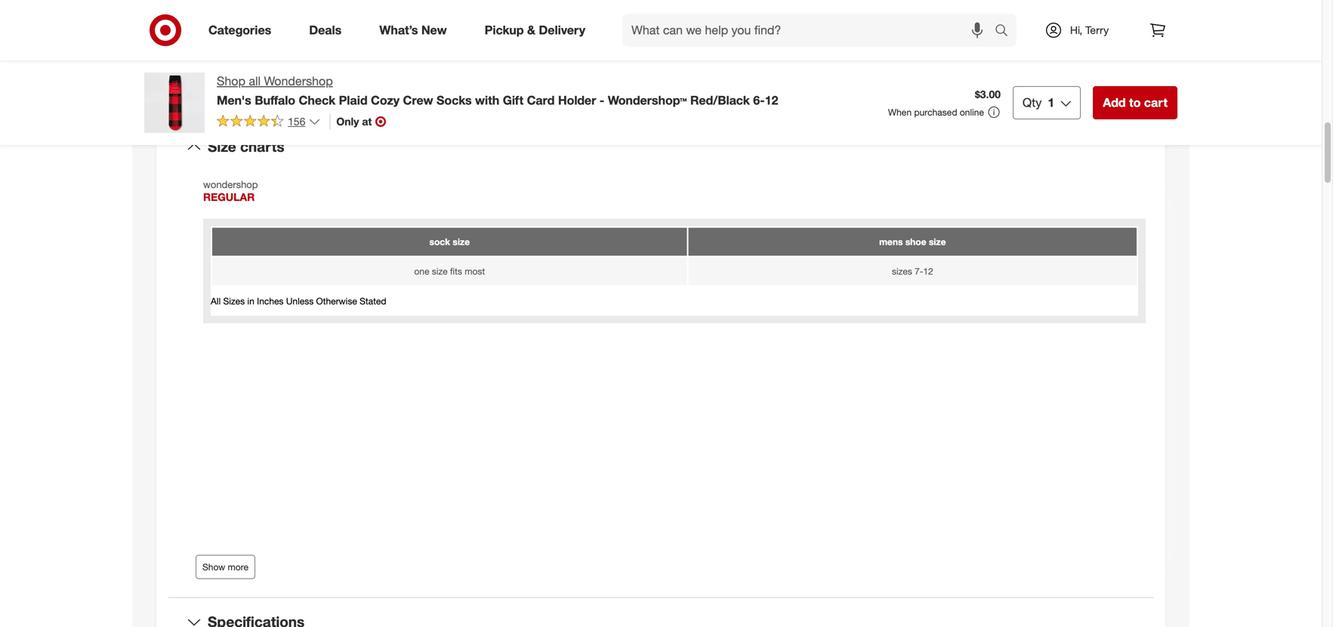 Task type: locate. For each thing, give the bounding box(es) containing it.
men's
[[217, 93, 251, 108]]

categories link
[[196, 14, 290, 47]]

qty 1
[[1023, 95, 1055, 110]]

what's new link
[[367, 14, 466, 47]]

card
[[527, 93, 555, 108]]

gift
[[503, 93, 524, 108]]

add
[[1104, 95, 1126, 110]]

1
[[1048, 95, 1055, 110]]

search
[[989, 24, 1025, 39]]

holder
[[558, 93, 597, 108]]

only at
[[337, 115, 372, 128]]

wondershop
[[264, 74, 333, 88]]

show more
[[203, 561, 249, 573]]

pickup & delivery link
[[472, 14, 605, 47]]

search button
[[989, 14, 1025, 50]]

size charts button
[[169, 123, 1154, 171]]

what's new
[[380, 23, 447, 37]]

shop all wondershop men's buffalo check plaid cozy crew socks with gift card holder - wondershop™ red/black 6-12
[[217, 74, 779, 108]]

$3.00
[[976, 88, 1001, 101]]

categories
[[209, 23, 271, 37]]

red/black
[[691, 93, 750, 108]]

-
[[600, 93, 605, 108]]

all
[[249, 74, 261, 88]]

add to cart button
[[1094, 86, 1178, 119]]

to
[[1130, 95, 1141, 110]]

item
[[688, 28, 724, 49]]

deals
[[309, 23, 342, 37]]

cart
[[1145, 95, 1168, 110]]



Task type: vqa. For each thing, say whether or not it's contained in the screenshot.
Wondershop™
yes



Task type: describe. For each thing, give the bounding box(es) containing it.
12
[[765, 93, 779, 108]]

at
[[362, 115, 372, 128]]

add to cart
[[1104, 95, 1168, 110]]

hi,
[[1071, 23, 1083, 37]]

what's
[[380, 23, 418, 37]]

image of men's buffalo check plaid cozy crew socks with gift card holder - wondershop™ red/black 6-12 image
[[144, 73, 205, 133]]

about
[[598, 28, 648, 49]]

pickup & delivery
[[485, 23, 586, 37]]

only
[[337, 115, 359, 128]]

hi, terry
[[1071, 23, 1110, 37]]

when
[[889, 107, 912, 118]]

this
[[653, 28, 683, 49]]

purchased
[[915, 107, 958, 118]]

deals link
[[296, 14, 361, 47]]

6-
[[754, 93, 765, 108]]

shop
[[217, 74, 246, 88]]

new
[[422, 23, 447, 37]]

&
[[528, 23, 536, 37]]

check
[[299, 93, 336, 108]]

wondershop™
[[608, 93, 687, 108]]

buffalo
[[255, 93, 296, 108]]

about this item
[[598, 28, 724, 49]]

pickup
[[485, 23, 524, 37]]

plaid
[[339, 93, 368, 108]]

What can we help you find? suggestions appear below search field
[[623, 14, 999, 47]]

qty
[[1023, 95, 1042, 110]]

cozy
[[371, 93, 400, 108]]

socks
[[437, 93, 472, 108]]

156 link
[[217, 114, 321, 131]]

show more button
[[196, 555, 256, 579]]

more
[[228, 561, 249, 573]]

when purchased online
[[889, 107, 985, 118]]

size
[[208, 138, 236, 155]]

show
[[203, 561, 225, 573]]

size charts
[[208, 138, 285, 155]]

crew
[[403, 93, 433, 108]]

online
[[960, 107, 985, 118]]

with
[[475, 93, 500, 108]]

terry
[[1086, 23, 1110, 37]]

charts
[[240, 138, 285, 155]]

156
[[288, 115, 306, 128]]

delivery
[[539, 23, 586, 37]]



